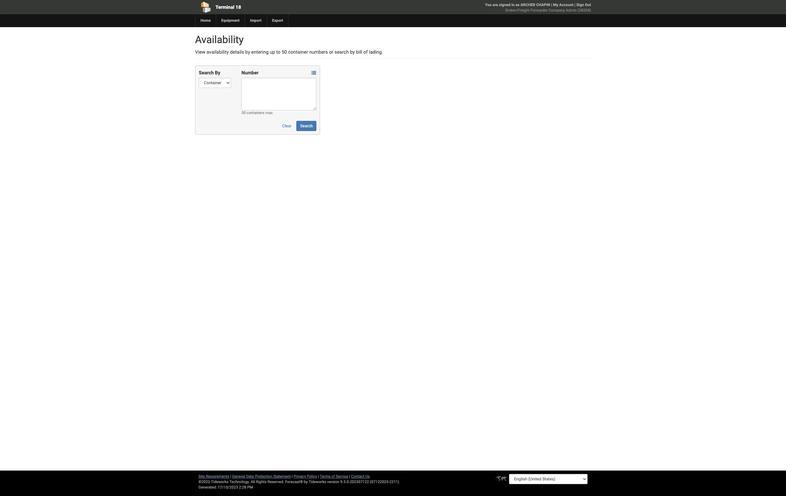 Task type: vqa. For each thing, say whether or not it's contained in the screenshot.
second ' from the right
no



Task type: locate. For each thing, give the bounding box(es) containing it.
1 horizontal spatial by
[[304, 481, 308, 485]]

tideworks
[[309, 481, 326, 485]]

details
[[230, 49, 244, 55]]

lading.
[[369, 49, 383, 55]]

availability
[[195, 34, 244, 46]]

0 vertical spatial 50
[[282, 49, 287, 55]]

site requirements | general data protection statement | privacy policy | terms of service | contact us ©2023 tideworks technology. all rights reserved. forecast® by tideworks version 9.5.0.202307122 (07122023-2211) generated: 17/10/2023 2:28 pm
[[199, 475, 400, 490]]

1 vertical spatial 50
[[242, 111, 246, 115]]

site
[[199, 475, 205, 480]]

terminal
[[216, 4, 235, 10]]

of up "version"
[[332, 475, 335, 480]]

you are signed in as archer chapin | my account | sign out broker/freight forwarder company admin (58204)
[[486, 3, 592, 13]]

1 vertical spatial of
[[332, 475, 335, 480]]

admin
[[566, 8, 577, 13]]

search
[[199, 70, 214, 76], [301, 124, 313, 129]]

out
[[585, 3, 592, 7]]

0 horizontal spatial of
[[332, 475, 335, 480]]

general
[[232, 475, 245, 480]]

show list image
[[312, 71, 316, 76]]

sign
[[577, 3, 585, 7]]

50
[[282, 49, 287, 55], [242, 111, 246, 115]]

search left by
[[199, 70, 214, 76]]

17/10/2023
[[218, 486, 238, 490]]

1 horizontal spatial 50
[[282, 49, 287, 55]]

availability
[[207, 49, 229, 55]]

0 horizontal spatial 50
[[242, 111, 246, 115]]

search right clear 'button' on the top left of the page
[[301, 124, 313, 129]]

search inside search 'button'
[[301, 124, 313, 129]]

numbers
[[309, 49, 328, 55]]

contact us link
[[351, 475, 370, 480]]

50 left containers
[[242, 111, 246, 115]]

bill
[[356, 49, 363, 55]]

general data protection statement link
[[232, 475, 291, 480]]

50 right to
[[282, 49, 287, 55]]

50 containers max
[[242, 111, 273, 115]]

0 horizontal spatial by
[[245, 49, 250, 55]]

of right bill
[[364, 49, 368, 55]]

to
[[276, 49, 281, 55]]

containers
[[247, 111, 265, 115]]

by
[[245, 49, 250, 55], [350, 49, 355, 55], [304, 481, 308, 485]]

rights
[[256, 481, 267, 485]]

entering
[[252, 49, 269, 55]]

contact
[[351, 475, 365, 480]]

home link
[[195, 14, 216, 27]]

us
[[366, 475, 370, 480]]

of
[[364, 49, 368, 55], [332, 475, 335, 480]]

chapin
[[537, 3, 551, 7]]

by right details
[[245, 49, 250, 55]]

import link
[[245, 14, 267, 27]]

broker/freight
[[506, 8, 530, 13]]

|
[[552, 3, 553, 7], [575, 3, 576, 7], [230, 475, 231, 480], [292, 475, 293, 480], [318, 475, 319, 480], [350, 475, 350, 480]]

by down privacy policy link
[[304, 481, 308, 485]]

in
[[512, 3, 515, 7]]

by left bill
[[350, 49, 355, 55]]

1 horizontal spatial search
[[301, 124, 313, 129]]

signed
[[499, 3, 511, 7]]

terminal 18 link
[[195, 0, 354, 14]]

0 vertical spatial of
[[364, 49, 368, 55]]

pm
[[247, 486, 253, 490]]

2:28
[[239, 486, 246, 490]]

0 horizontal spatial search
[[199, 70, 214, 76]]

reserved.
[[268, 481, 284, 485]]

or
[[329, 49, 334, 55]]

search button
[[297, 121, 317, 131]]

clear button
[[279, 121, 296, 131]]

statement
[[274, 475, 291, 480]]

export link
[[267, 14, 289, 27]]

0 vertical spatial search
[[199, 70, 214, 76]]

archer
[[521, 3, 536, 7]]

1 vertical spatial search
[[301, 124, 313, 129]]



Task type: describe. For each thing, give the bounding box(es) containing it.
©2023 tideworks
[[199, 481, 229, 485]]

all
[[251, 481, 255, 485]]

privacy policy link
[[294, 475, 317, 480]]

as
[[516, 3, 520, 7]]

(58204)
[[578, 8, 592, 13]]

clear
[[282, 124, 292, 129]]

service
[[336, 475, 349, 480]]

of inside the site requirements | general data protection statement | privacy policy | terms of service | contact us ©2023 tideworks technology. all rights reserved. forecast® by tideworks version 9.5.0.202307122 (07122023-2211) generated: 17/10/2023 2:28 pm
[[332, 475, 335, 480]]

equipment
[[221, 18, 240, 23]]

search
[[335, 49, 349, 55]]

| left the sign at top right
[[575, 3, 576, 7]]

terminal 18
[[216, 4, 241, 10]]

privacy
[[294, 475, 306, 480]]

policy
[[307, 475, 317, 480]]

protection
[[255, 475, 273, 480]]

site requirements link
[[199, 475, 230, 480]]

you
[[486, 3, 492, 7]]

search by
[[199, 70, 221, 76]]

account
[[560, 3, 574, 7]]

terms of service link
[[320, 475, 349, 480]]

export
[[272, 18, 283, 23]]

view availability details by entering up to 50 container numbers or search by bill of lading.
[[195, 49, 383, 55]]

company
[[549, 8, 565, 13]]

are
[[493, 3, 499, 7]]

container
[[288, 49, 308, 55]]

1 horizontal spatial of
[[364, 49, 368, 55]]

data
[[246, 475, 254, 480]]

my account link
[[554, 3, 574, 7]]

number
[[242, 70, 259, 76]]

equipment link
[[216, 14, 245, 27]]

| up "forecast®"
[[292, 475, 293, 480]]

max
[[266, 111, 273, 115]]

search for search
[[301, 124, 313, 129]]

(07122023-
[[370, 481, 390, 485]]

| up 9.5.0.202307122
[[350, 475, 350, 480]]

| left general
[[230, 475, 231, 480]]

| left my
[[552, 3, 553, 7]]

search for search by
[[199, 70, 214, 76]]

2 horizontal spatial by
[[350, 49, 355, 55]]

9.5.0.202307122
[[341, 481, 369, 485]]

version
[[327, 481, 340, 485]]

by
[[215, 70, 221, 76]]

forwarder
[[531, 8, 548, 13]]

requirements
[[206, 475, 230, 480]]

18
[[236, 4, 241, 10]]

up
[[270, 49, 275, 55]]

import
[[250, 18, 262, 23]]

technology.
[[230, 481, 250, 485]]

home
[[201, 18, 211, 23]]

Number text field
[[242, 78, 317, 111]]

forecast®
[[285, 481, 303, 485]]

sign out link
[[577, 3, 592, 7]]

terms
[[320, 475, 331, 480]]

view
[[195, 49, 206, 55]]

my
[[554, 3, 559, 7]]

| up tideworks
[[318, 475, 319, 480]]

2211)
[[390, 481, 400, 485]]

by inside the site requirements | general data protection statement | privacy policy | terms of service | contact us ©2023 tideworks technology. all rights reserved. forecast® by tideworks version 9.5.0.202307122 (07122023-2211) generated: 17/10/2023 2:28 pm
[[304, 481, 308, 485]]

generated:
[[199, 486, 217, 490]]



